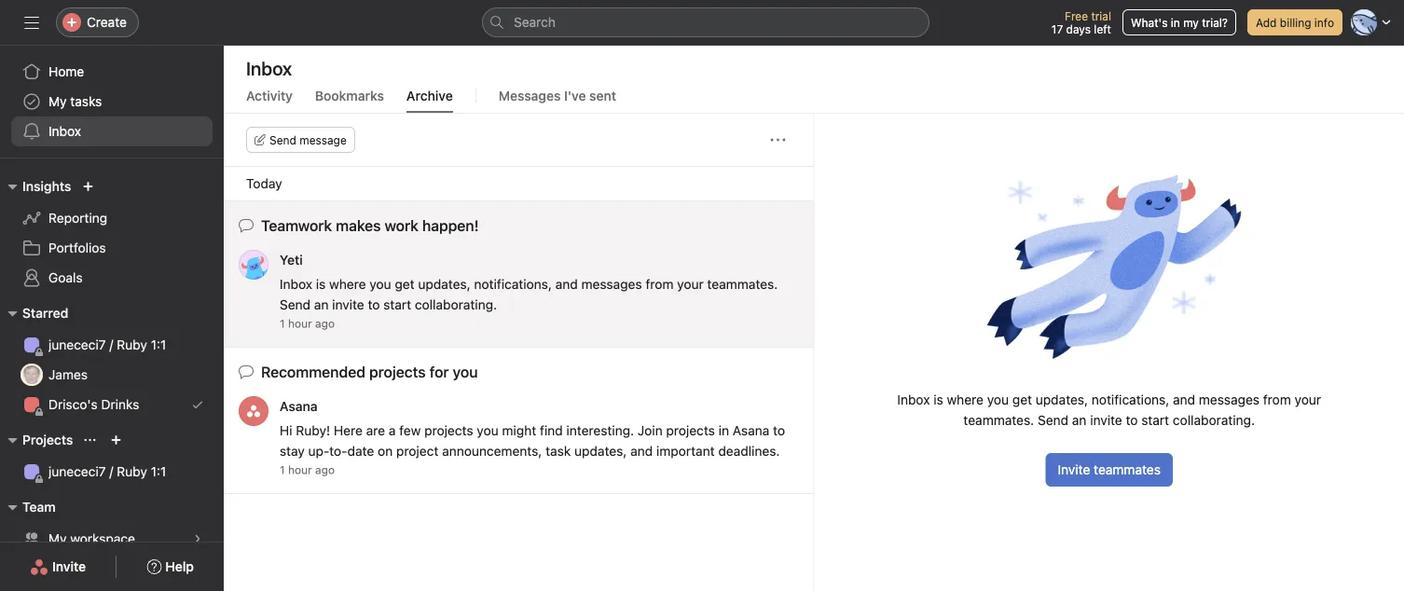Task type: vqa. For each thing, say whether or not it's contained in the screenshot.
Tara Schultz DROPDOWN BUTTON
no



Task type: locate. For each thing, give the bounding box(es) containing it.
from inside inbox is where you get updates, notifications, and messages from your teammates. send an invite to start collaborating.
[[1264, 392, 1292, 408]]

in inside button
[[1171, 16, 1181, 29]]

1 vertical spatial /
[[109, 464, 113, 479]]

free
[[1065, 9, 1089, 22]]

invite for invite teammates
[[1058, 462, 1091, 478]]

1 vertical spatial your
[[1295, 392, 1322, 408]]

junececi7 / ruby 1:1 link down new project or portfolio icon
[[11, 457, 213, 487]]

invite left teammates
[[1058, 462, 1091, 478]]

my for my tasks
[[49, 94, 67, 109]]

trial?
[[1203, 16, 1228, 29]]

0 horizontal spatial asana
[[280, 399, 318, 414]]

0 vertical spatial /
[[109, 337, 113, 353]]

1 1 from the top
[[280, 317, 285, 330]]

my
[[49, 94, 67, 109], [49, 531, 67, 547]]

0 vertical spatial an
[[314, 297, 329, 312]]

0 vertical spatial start
[[384, 297, 411, 312]]

1 vertical spatial 1:1
[[151, 464, 166, 479]]

2 horizontal spatial you
[[988, 392, 1009, 408]]

1 vertical spatial is
[[934, 392, 944, 408]]

might
[[502, 423, 537, 438]]

2 vertical spatial updates,
[[575, 444, 627, 459]]

invite
[[1058, 462, 1091, 478], [52, 559, 86, 575]]

1 horizontal spatial an
[[1073, 413, 1087, 428]]

starred
[[22, 305, 68, 321]]

start inside inbox is where you get updates, notifications, and messages from your teammates. send an invite to start collaborating.
[[1142, 413, 1170, 428]]

1 horizontal spatial start
[[1142, 413, 1170, 428]]

junececi7 inside projects element
[[49, 464, 106, 479]]

reporting link
[[11, 203, 213, 233]]

start up teammates
[[1142, 413, 1170, 428]]

1 horizontal spatial where
[[947, 392, 984, 408]]

invite inside inbox is where you get updates, notifications, and messages from your teammates. send an invite to start collaborating.
[[1091, 413, 1123, 428]]

2 my from the top
[[49, 531, 67, 547]]

invite up recommended projects for you
[[332, 297, 364, 312]]

ruby up drinks
[[117, 337, 147, 353]]

0 vertical spatial invite
[[332, 297, 364, 312]]

/ for junececi7 / ruby 1:1 link inside the projects element
[[109, 464, 113, 479]]

collaborating. inside inbox is where you get updates, notifications, and messages from your teammates. send an invite to start collaborating.
[[1173, 413, 1256, 428]]

insights element
[[0, 170, 224, 297]]

james
[[49, 367, 88, 382]]

and inside yeti inbox is where you get updates, notifications, and messages from your teammates. send an invite to start collaborating. 1 hour ago
[[556, 277, 578, 292]]

info
[[1315, 16, 1335, 29]]

announcements,
[[442, 444, 542, 459]]

1 vertical spatial invite
[[1091, 413, 1123, 428]]

0 vertical spatial ago
[[315, 317, 335, 330]]

my inside the teams element
[[49, 531, 67, 547]]

messages inside inbox is where you get updates, notifications, and messages from your teammates. send an invite to start collaborating.
[[1199, 392, 1260, 408]]

invite up invite teammates
[[1091, 413, 1123, 428]]

junececi7 / ruby 1:1 link inside projects element
[[11, 457, 213, 487]]

get
[[395, 277, 415, 292], [1013, 392, 1033, 408]]

1 horizontal spatial notifications,
[[1092, 392, 1170, 408]]

asana
[[280, 399, 318, 414], [733, 423, 770, 438]]

0 vertical spatial ruby
[[117, 337, 147, 353]]

1 horizontal spatial get
[[1013, 392, 1033, 408]]

collaborating.
[[415, 297, 497, 312], [1173, 413, 1256, 428]]

teammates. inside yeti inbox is where you get updates, notifications, and messages from your teammates. send an invite to start collaborating. 1 hour ago
[[707, 277, 778, 292]]

1 vertical spatial from
[[1264, 392, 1292, 408]]

1 junececi7 from the top
[[49, 337, 106, 353]]

task
[[546, 444, 571, 459]]

to up teammates
[[1126, 413, 1138, 428]]

in left my
[[1171, 16, 1181, 29]]

1 horizontal spatial is
[[934, 392, 944, 408]]

0 vertical spatial from
[[646, 277, 674, 292]]

to inside asana hi ruby! here are a few projects you might find interesting. join projects in asana to stay up-to-date on project announcements, task updates, and important deadlines. 1 hour ago
[[773, 423, 785, 438]]

0 vertical spatial junececi7 / ruby 1:1
[[49, 337, 166, 353]]

you inside inbox is where you get updates, notifications, and messages from your teammates. send an invite to start collaborating.
[[988, 392, 1009, 408]]

projects button
[[0, 429, 73, 451]]

where
[[329, 277, 366, 292], [947, 392, 984, 408]]

0 horizontal spatial notifications,
[[474, 277, 552, 292]]

junececi7 / ruby 1:1 up james
[[49, 337, 166, 353]]

1 vertical spatial notifications,
[[1092, 392, 1170, 408]]

send left the message
[[270, 133, 296, 146]]

1 vertical spatial and
[[1173, 392, 1196, 408]]

team button
[[0, 496, 56, 519]]

send inside inbox is where you get updates, notifications, and messages from your teammates. send an invite to start collaborating.
[[1038, 413, 1069, 428]]

updates, inside yeti inbox is where you get updates, notifications, and messages from your teammates. send an invite to start collaborating. 1 hour ago
[[418, 277, 471, 292]]

1 / from the top
[[109, 337, 113, 353]]

2 junececi7 / ruby 1:1 from the top
[[49, 464, 166, 479]]

updates, up invite teammates
[[1036, 392, 1089, 408]]

1 vertical spatial junececi7 / ruby 1:1 link
[[11, 457, 213, 487]]

projects
[[369, 363, 426, 381], [425, 423, 473, 438], [666, 423, 715, 438]]

1 horizontal spatial teammates.
[[964, 413, 1035, 428]]

0 horizontal spatial invite
[[52, 559, 86, 575]]

1 vertical spatial an
[[1073, 413, 1087, 428]]

1 horizontal spatial collaborating.
[[1173, 413, 1256, 428]]

1:1 up drisco's drinks link
[[151, 337, 166, 353]]

messages
[[499, 88, 561, 104]]

junececi7 up james
[[49, 337, 106, 353]]

0 horizontal spatial get
[[395, 277, 415, 292]]

is
[[316, 277, 326, 292], [934, 392, 944, 408]]

ruby down new project or portfolio icon
[[117, 464, 147, 479]]

2 vertical spatial send
[[1038, 413, 1069, 428]]

1 horizontal spatial from
[[1264, 392, 1292, 408]]

activity
[[246, 88, 293, 104]]

1 horizontal spatial your
[[1295, 392, 1322, 408]]

collaborating. inside yeti inbox is where you get updates, notifications, and messages from your teammates. send an invite to start collaborating. 1 hour ago
[[415, 297, 497, 312]]

2 1:1 from the top
[[151, 464, 166, 479]]

today
[[246, 176, 282, 191]]

search
[[514, 14, 556, 30]]

in inside asana hi ruby! here are a few projects you might find interesting. join projects in asana to stay up-to-date on project announcements, task updates, and important deadlines. 1 hour ago
[[719, 423, 729, 438]]

2 horizontal spatial to
[[1126, 413, 1138, 428]]

archive
[[407, 88, 453, 104]]

1 vertical spatial send
[[280, 297, 311, 312]]

1 vertical spatial teammates.
[[964, 413, 1035, 428]]

0 vertical spatial invite
[[1058, 462, 1091, 478]]

1:1 inside projects element
[[151, 464, 166, 479]]

updates,
[[418, 277, 471, 292], [1036, 392, 1089, 408], [575, 444, 627, 459]]

hi
[[280, 423, 292, 438]]

1 ago from the top
[[315, 317, 335, 330]]

inbox inside yeti inbox is where you get updates, notifications, and messages from your teammates. send an invite to start collaborating. 1 hour ago
[[280, 277, 313, 292]]

1 vertical spatial get
[[1013, 392, 1033, 408]]

1 junececi7 / ruby 1:1 from the top
[[49, 337, 166, 353]]

are
[[366, 423, 385, 438]]

to
[[368, 297, 380, 312], [1126, 413, 1138, 428], [773, 423, 785, 438]]

0 horizontal spatial is
[[316, 277, 326, 292]]

junececi7 / ruby 1:1 inside projects element
[[49, 464, 166, 479]]

1 vertical spatial my
[[49, 531, 67, 547]]

inbox is where you get updates, notifications, and messages from your teammates. send an invite to start collaborating.
[[898, 392, 1322, 428]]

inbox
[[246, 57, 292, 79], [49, 124, 81, 139], [280, 277, 313, 292], [898, 392, 930, 408]]

0 horizontal spatial updates,
[[418, 277, 471, 292]]

yeti
[[280, 252, 303, 268]]

what's
[[1131, 16, 1168, 29]]

2 horizontal spatial and
[[1173, 392, 1196, 408]]

sent
[[590, 88, 617, 104]]

2 / from the top
[[109, 464, 113, 479]]

0 horizontal spatial your
[[677, 277, 704, 292]]

recommended
[[261, 363, 366, 381]]

junececi7 / ruby 1:1 down new project or portfolio icon
[[49, 464, 166, 479]]

0 horizontal spatial from
[[646, 277, 674, 292]]

deadlines.
[[719, 444, 780, 459]]

find
[[540, 423, 563, 438]]

/ up drisco's drinks link
[[109, 337, 113, 353]]

/ down new project or portfolio icon
[[109, 464, 113, 479]]

2 vertical spatial and
[[631, 444, 653, 459]]

1 horizontal spatial asana
[[733, 423, 770, 438]]

2 hour from the top
[[288, 464, 312, 477]]

0 vertical spatial hour
[[288, 317, 312, 330]]

1 vertical spatial start
[[1142, 413, 1170, 428]]

start up recommended projects for you
[[384, 297, 411, 312]]

asana up the hi
[[280, 399, 318, 414]]

0 vertical spatial my
[[49, 94, 67, 109]]

1 1:1 from the top
[[151, 337, 166, 353]]

1:1 inside the 'starred' element
[[151, 337, 166, 353]]

send message button
[[246, 127, 355, 153]]

0 vertical spatial collaborating.
[[415, 297, 497, 312]]

more actions image
[[771, 132, 786, 147]]

teams element
[[0, 491, 224, 558]]

ago up recommended
[[315, 317, 335, 330]]

1 vertical spatial hour
[[288, 464, 312, 477]]

what's in my trial?
[[1131, 16, 1228, 29]]

messages
[[582, 277, 642, 292], [1199, 392, 1260, 408]]

1 vertical spatial junececi7 / ruby 1:1
[[49, 464, 166, 479]]

0 vertical spatial your
[[677, 277, 704, 292]]

send inside button
[[270, 133, 296, 146]]

1 horizontal spatial you
[[477, 423, 499, 438]]

my
[[1184, 16, 1199, 29]]

0 vertical spatial updates,
[[418, 277, 471, 292]]

to up recommended projects for you
[[368, 297, 380, 312]]

0 vertical spatial you
[[370, 277, 391, 292]]

and inside asana hi ruby! here are a few projects you might find interesting. join projects in asana to stay up-to-date on project announcements, task updates, and important deadlines. 1 hour ago
[[631, 444, 653, 459]]

junececi7 down the show options, current sort, top icon
[[49, 464, 106, 479]]

teammates. inside inbox is where you get updates, notifications, and messages from your teammates. send an invite to start collaborating.
[[964, 413, 1035, 428]]

invite
[[332, 297, 364, 312], [1091, 413, 1123, 428]]

1 vertical spatial messages
[[1199, 392, 1260, 408]]

stay
[[280, 444, 305, 459]]

hour
[[288, 317, 312, 330], [288, 464, 312, 477]]

0 horizontal spatial to
[[368, 297, 380, 312]]

an inside inbox is where you get updates, notifications, and messages from your teammates. send an invite to start collaborating.
[[1073, 413, 1087, 428]]

0 horizontal spatial collaborating.
[[415, 297, 497, 312]]

create button
[[56, 7, 139, 37]]

0 vertical spatial teammates.
[[707, 277, 778, 292]]

asana up deadlines.
[[733, 423, 770, 438]]

0 horizontal spatial an
[[314, 297, 329, 312]]

messages i've sent
[[499, 88, 617, 104]]

hour down stay
[[288, 464, 312, 477]]

2 ago from the top
[[315, 464, 335, 477]]

1 vertical spatial collaborating.
[[1173, 413, 1256, 428]]

2 junececi7 from the top
[[49, 464, 106, 479]]

0 horizontal spatial in
[[719, 423, 729, 438]]

my workspace
[[49, 531, 135, 547]]

send up invite teammates
[[1038, 413, 1069, 428]]

1 horizontal spatial to
[[773, 423, 785, 438]]

and
[[556, 277, 578, 292], [1173, 392, 1196, 408], [631, 444, 653, 459]]

1 up recommended
[[280, 317, 285, 330]]

1 horizontal spatial invite
[[1091, 413, 1123, 428]]

to up deadlines.
[[773, 423, 785, 438]]

1:1 up the teams element
[[151, 464, 166, 479]]

1 vertical spatial asana
[[733, 423, 770, 438]]

junececi7 / ruby 1:1 link up james
[[11, 330, 213, 360]]

2 horizontal spatial updates,
[[1036, 392, 1089, 408]]

1 vertical spatial junececi7
[[49, 464, 106, 479]]

0 horizontal spatial where
[[329, 277, 366, 292]]

1 vertical spatial ago
[[315, 464, 335, 477]]

ruby
[[117, 337, 147, 353], [117, 464, 147, 479]]

0 vertical spatial junececi7
[[49, 337, 106, 353]]

ago down up-
[[315, 464, 335, 477]]

1 horizontal spatial and
[[631, 444, 653, 459]]

see details, my workspace image
[[192, 534, 203, 545]]

/ for 1st junececi7 / ruby 1:1 link from the top of the page
[[109, 337, 113, 353]]

0 vertical spatial send
[[270, 133, 296, 146]]

is inside yeti inbox is where you get updates, notifications, and messages from your teammates. send an invite to start collaborating. 1 hour ago
[[316, 277, 326, 292]]

send down yeti
[[280, 297, 311, 312]]

work happen!
[[385, 217, 479, 235]]

/ inside the 'starred' element
[[109, 337, 113, 353]]

recommended projects for you
[[261, 363, 478, 381]]

drisco's drinks link
[[11, 390, 213, 420]]

trial
[[1092, 9, 1112, 22]]

0 vertical spatial 1:1
[[151, 337, 166, 353]]

0 vertical spatial is
[[316, 277, 326, 292]]

1:1
[[151, 337, 166, 353], [151, 464, 166, 479]]

1 ruby from the top
[[117, 337, 147, 353]]

drisco's drinks
[[49, 397, 139, 412]]

you inside yeti inbox is where you get updates, notifications, and messages from your teammates. send an invite to start collaborating. 1 hour ago
[[370, 277, 391, 292]]

notifications, inside inbox is where you get updates, notifications, and messages from your teammates. send an invite to start collaborating.
[[1092, 392, 1170, 408]]

my inside global element
[[49, 94, 67, 109]]

2 vertical spatial you
[[477, 423, 499, 438]]

start
[[384, 297, 411, 312], [1142, 413, 1170, 428]]

1 horizontal spatial in
[[1171, 16, 1181, 29]]

where inside inbox is where you get updates, notifications, and messages from your teammates. send an invite to start collaborating.
[[947, 392, 984, 408]]

updates, down work happen! at the top of page
[[418, 277, 471, 292]]

an up invite teammates
[[1073, 413, 1087, 428]]

hide sidebar image
[[24, 15, 39, 30]]

1 vertical spatial 1
[[280, 464, 285, 477]]

1 my from the top
[[49, 94, 67, 109]]

1 horizontal spatial updates,
[[575, 444, 627, 459]]

an up recommended
[[314, 297, 329, 312]]

0 vertical spatial messages
[[582, 277, 642, 292]]

hour up recommended
[[288, 317, 312, 330]]

2 1 from the top
[[280, 464, 285, 477]]

0 vertical spatial get
[[395, 277, 415, 292]]

2 ruby from the top
[[117, 464, 147, 479]]

you
[[370, 277, 391, 292], [988, 392, 1009, 408], [477, 423, 499, 438]]

get inside yeti inbox is where you get updates, notifications, and messages from your teammates. send an invite to start collaborating. 1 hour ago
[[395, 277, 415, 292]]

0 vertical spatial and
[[556, 277, 578, 292]]

updates, down interesting.
[[575, 444, 627, 459]]

0 vertical spatial in
[[1171, 16, 1181, 29]]

1 vertical spatial you
[[988, 392, 1009, 408]]

1 vertical spatial invite
[[52, 559, 86, 575]]

/ inside projects element
[[109, 464, 113, 479]]

2 junececi7 / ruby 1:1 link from the top
[[11, 457, 213, 487]]

teammates.
[[707, 277, 778, 292], [964, 413, 1035, 428]]

drisco's
[[49, 397, 98, 412]]

1 vertical spatial in
[[719, 423, 729, 438]]

0 horizontal spatial you
[[370, 277, 391, 292]]

projects up the project
[[425, 423, 473, 438]]

notifications, inside yeti inbox is where you get updates, notifications, and messages from your teammates. send an invite to start collaborating. 1 hour ago
[[474, 277, 552, 292]]

my up invite button
[[49, 531, 67, 547]]

to inside yeti inbox is where you get updates, notifications, and messages from your teammates. send an invite to start collaborating. 1 hour ago
[[368, 297, 380, 312]]

asana hi ruby! here are a few projects you might find interesting. join projects in asana to stay up-to-date on project announcements, task updates, and important deadlines. 1 hour ago
[[280, 399, 789, 477]]

1 vertical spatial updates,
[[1036, 392, 1089, 408]]

a
[[389, 423, 396, 438]]

0 vertical spatial where
[[329, 277, 366, 292]]

0 vertical spatial 1
[[280, 317, 285, 330]]

1 horizontal spatial invite
[[1058, 462, 1091, 478]]

and inside inbox is where you get updates, notifications, and messages from your teammates. send an invite to start collaborating.
[[1173, 392, 1196, 408]]

1 hour from the top
[[288, 317, 312, 330]]

home
[[49, 64, 84, 79]]

0 vertical spatial notifications,
[[474, 277, 552, 292]]

1 down stay
[[280, 464, 285, 477]]

my left tasks
[[49, 94, 67, 109]]

yeti inbox is where you get updates, notifications, and messages from your teammates. send an invite to start collaborating. 1 hour ago
[[280, 252, 782, 330]]

invite down my workspace
[[52, 559, 86, 575]]

0 vertical spatial asana
[[280, 399, 318, 414]]

0 horizontal spatial messages
[[582, 277, 642, 292]]

1 horizontal spatial messages
[[1199, 392, 1260, 408]]

an inside yeti inbox is where you get updates, notifications, and messages from your teammates. send an invite to start collaborating. 1 hour ago
[[314, 297, 329, 312]]

hour inside asana hi ruby! here are a few projects you might find interesting. join projects in asana to stay up-to-date on project announcements, task updates, and important deadlines. 1 hour ago
[[288, 464, 312, 477]]

1 vertical spatial ruby
[[117, 464, 147, 479]]

1 vertical spatial where
[[947, 392, 984, 408]]

teamwork
[[261, 217, 332, 235]]

0 horizontal spatial teammates.
[[707, 277, 778, 292]]

send
[[270, 133, 296, 146], [280, 297, 311, 312], [1038, 413, 1069, 428]]

in
[[1171, 16, 1181, 29], [719, 423, 729, 438]]

in up deadlines.
[[719, 423, 729, 438]]



Task type: describe. For each thing, give the bounding box(es) containing it.
help
[[165, 559, 194, 575]]

start inside yeti inbox is where you get updates, notifications, and messages from your teammates. send an invite to start collaborating. 1 hour ago
[[384, 297, 411, 312]]

insights button
[[0, 175, 71, 198]]

interesting.
[[567, 423, 634, 438]]

junececi7 inside the 'starred' element
[[49, 337, 106, 353]]

what's in my trial? button
[[1123, 9, 1237, 35]]

starred button
[[0, 302, 68, 325]]

17
[[1052, 22, 1064, 35]]

starred element
[[0, 297, 224, 423]]

up-
[[308, 444, 329, 459]]

search list box
[[482, 7, 930, 37]]

goals
[[49, 270, 83, 285]]

1 junececi7 / ruby 1:1 link from the top
[[11, 330, 213, 360]]

to for work happen!
[[368, 297, 380, 312]]

your inside yeti inbox is where you get updates, notifications, and messages from your teammates. send an invite to start collaborating. 1 hour ago
[[677, 277, 704, 292]]

help button
[[135, 550, 206, 584]]

inbox inside inbox is where you get updates, notifications, and messages from your teammates. send an invite to start collaborating.
[[898, 392, 930, 408]]

1 inside asana hi ruby! here are a few projects you might find interesting. join projects in asana to stay up-to-date on project announcements, task updates, and important deadlines. 1 hour ago
[[280, 464, 285, 477]]

few
[[399, 423, 421, 438]]

new image
[[82, 181, 94, 192]]

where inside yeti inbox is where you get updates, notifications, and messages from your teammates. send an invite to start collaborating. 1 hour ago
[[329, 277, 366, 292]]

my tasks
[[49, 94, 102, 109]]

add
[[1256, 16, 1277, 29]]

search button
[[482, 7, 930, 37]]

here
[[334, 423, 363, 438]]

projects
[[22, 432, 73, 448]]

to-
[[329, 444, 348, 459]]

new project or portfolio image
[[110, 435, 122, 446]]

updates, inside inbox is where you get updates, notifications, and messages from your teammates. send an invite to start collaborating.
[[1036, 392, 1089, 408]]

drinks
[[101, 397, 139, 412]]

my workspace link
[[11, 524, 213, 554]]

important
[[657, 444, 715, 459]]

from inside yeti inbox is where you get updates, notifications, and messages from your teammates. send an invite to start collaborating. 1 hour ago
[[646, 277, 674, 292]]

home link
[[11, 57, 213, 87]]

projects up important
[[666, 423, 715, 438]]

project
[[396, 444, 439, 459]]

makes
[[336, 217, 381, 235]]

updates, inside asana hi ruby! here are a few projects you might find interesting. join projects in asana to stay up-to-date on project announcements, task updates, and important deadlines. 1 hour ago
[[575, 444, 627, 459]]

ago inside yeti inbox is where you get updates, notifications, and messages from your teammates. send an invite to start collaborating. 1 hour ago
[[315, 317, 335, 330]]

to inside inbox is where you get updates, notifications, and messages from your teammates. send an invite to start collaborating.
[[1126, 413, 1138, 428]]

bookmarks link
[[315, 88, 384, 113]]

workspace
[[70, 531, 135, 547]]

get inside inbox is where you get updates, notifications, and messages from your teammates. send an invite to start collaborating.
[[1013, 392, 1033, 408]]

billing
[[1280, 16, 1312, 29]]

global element
[[0, 46, 224, 158]]

free trial 17 days left
[[1052, 9, 1112, 35]]

1 inside yeti inbox is where you get updates, notifications, and messages from your teammates. send an invite to start collaborating. 1 hour ago
[[280, 317, 285, 330]]

invite for invite
[[52, 559, 86, 575]]

invite inside yeti inbox is where you get updates, notifications, and messages from your teammates. send an invite to start collaborating. 1 hour ago
[[332, 297, 364, 312]]

on
[[378, 444, 393, 459]]

add billing info button
[[1248, 9, 1343, 35]]

add billing info
[[1256, 16, 1335, 29]]

create
[[87, 14, 127, 30]]

ja
[[26, 368, 38, 381]]

archive link
[[407, 88, 453, 113]]

ruby!
[[296, 423, 330, 438]]

reporting
[[49, 210, 107, 226]]

projects element
[[0, 423, 224, 491]]

send message
[[270, 133, 347, 146]]

invite teammates
[[1058, 462, 1161, 478]]

teammates
[[1094, 462, 1161, 478]]

is inside inbox is where you get updates, notifications, and messages from your teammates. send an invite to start collaborating.
[[934, 392, 944, 408]]

messages i've sent link
[[499, 88, 617, 113]]

ruby inside projects element
[[117, 464, 147, 479]]

your inside inbox is where you get updates, notifications, and messages from your teammates. send an invite to start collaborating.
[[1295, 392, 1322, 408]]

invite teammates button
[[1046, 453, 1173, 487]]

show options, current sort, top image
[[84, 435, 96, 446]]

projects left "for you" on the left bottom of the page
[[369, 363, 426, 381]]

ruby inside the 'starred' element
[[117, 337, 147, 353]]

ago inside asana hi ruby! here are a few projects you might find interesting. join projects in asana to stay up-to-date on project announcements, task updates, and important deadlines. 1 hour ago
[[315, 464, 335, 477]]

message
[[300, 133, 347, 146]]

hour inside yeti inbox is where you get updates, notifications, and messages from your teammates. send an invite to start collaborating. 1 hour ago
[[288, 317, 312, 330]]

join
[[638, 423, 663, 438]]

messages inside yeti inbox is where you get updates, notifications, and messages from your teammates. send an invite to start collaborating. 1 hour ago
[[582, 277, 642, 292]]

left
[[1094, 22, 1112, 35]]

portfolios link
[[11, 233, 213, 263]]

for you
[[430, 363, 478, 381]]

tasks
[[70, 94, 102, 109]]

my for my workspace
[[49, 531, 67, 547]]

inbox inside global element
[[49, 124, 81, 139]]

insights
[[22, 179, 71, 194]]

i've
[[564, 88, 586, 104]]

activity link
[[246, 88, 293, 113]]

you inside asana hi ruby! here are a few projects you might find interesting. join projects in asana to stay up-to-date on project announcements, task updates, and important deadlines. 1 hour ago
[[477, 423, 499, 438]]

teamwork makes work happen!
[[261, 217, 479, 235]]

send inside yeti inbox is where you get updates, notifications, and messages from your teammates. send an invite to start collaborating. 1 hour ago
[[280, 297, 311, 312]]

to for for you
[[773, 423, 785, 438]]

inbox link
[[11, 117, 213, 146]]

team
[[22, 499, 56, 515]]

my tasks link
[[11, 87, 213, 117]]

date
[[348, 444, 374, 459]]

junececi7 / ruby 1:1 inside the 'starred' element
[[49, 337, 166, 353]]

days
[[1067, 22, 1091, 35]]

goals link
[[11, 263, 213, 293]]

bookmarks
[[315, 88, 384, 104]]

portfolios
[[49, 240, 106, 256]]

invite button
[[18, 550, 98, 584]]



